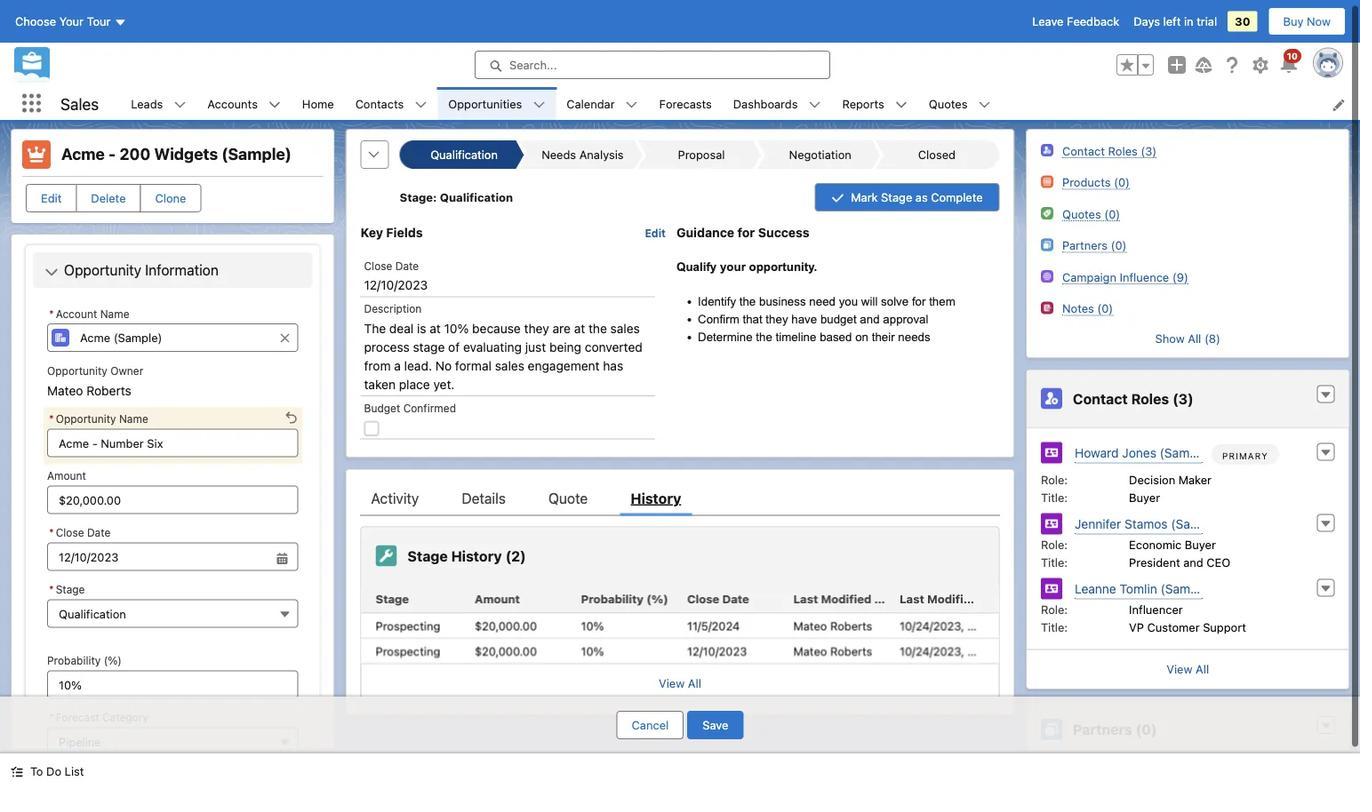 Task type: vqa. For each thing, say whether or not it's contained in the screenshot.
left
yes



Task type: locate. For each thing, give the bounding box(es) containing it.
0 vertical spatial view
[[1167, 663, 1193, 676]]

0 horizontal spatial last
[[794, 593, 818, 606]]

12/10/2023
[[364, 278, 428, 292], [687, 645, 747, 658]]

1 horizontal spatial view all
[[1167, 663, 1209, 676]]

1 horizontal spatial modified
[[928, 593, 978, 606]]

2 horizontal spatial close
[[687, 593, 720, 606]]

1 vertical spatial 1:06
[[968, 645, 991, 658]]

view all link inside "stage history" element
[[362, 664, 999, 703]]

they down business
[[766, 313, 788, 326]]

1 vertical spatial history
[[451, 548, 502, 565]]

view down "customer"
[[1167, 663, 1193, 676]]

and left ceo
[[1183, 556, 1204, 569]]

forecasts
[[660, 97, 712, 110]]

modified left by
[[821, 593, 872, 606]]

list
[[120, 87, 1361, 120]]

1 horizontal spatial close
[[364, 259, 393, 272]]

0 vertical spatial sales
[[611, 321, 640, 336]]

2 $20,000.00 from the top
[[475, 645, 537, 658]]

0 horizontal spatial probability
[[47, 655, 101, 667]]

date for close date
[[723, 593, 749, 606]]

activity
[[371, 490, 419, 507]]

group down days
[[1117, 54, 1154, 76]]

opportunity information button
[[36, 256, 309, 285]]

* up * stage
[[49, 527, 54, 539]]

1 vertical spatial pm
[[994, 645, 1012, 658]]

name right the account
[[100, 308, 129, 320]]

qualification inside button
[[59, 607, 126, 621]]

0 vertical spatial date
[[396, 259, 419, 272]]

your
[[720, 260, 746, 273]]

being
[[550, 340, 582, 354]]

economic buyer
[[1129, 539, 1216, 552]]

analysis
[[580, 148, 624, 161]]

solve
[[881, 295, 909, 308]]

1:06 for 11/5/2024
[[968, 619, 991, 633]]

1 mateo roberts from the top
[[794, 619, 873, 633]]

text default image for reports
[[895, 99, 908, 111]]

to
[[30, 765, 43, 779]]

a
[[394, 358, 401, 373]]

none text field inside list item
[[47, 429, 298, 457]]

information
[[145, 262, 219, 279]]

view all link up the 'cancel'
[[362, 664, 999, 703]]

role: for jennifer
[[1041, 539, 1068, 552]]

contacts list item
[[345, 87, 438, 120]]

1 horizontal spatial amount
[[475, 593, 520, 606]]

confirm
[[698, 313, 740, 326]]

quotes (0) link
[[1062, 205, 1120, 223]]

opportunity left owner
[[47, 365, 108, 377]]

Amount text field
[[47, 486, 298, 514]]

0 horizontal spatial group
[[47, 521, 298, 571]]

needs
[[899, 331, 931, 344]]

modified right by
[[928, 593, 978, 606]]

10% for 12/10/2023
[[581, 645, 604, 658]]

-
[[109, 145, 116, 164]]

view all for view all link within "stage history" element
[[659, 677, 702, 690]]

complete
[[931, 191, 983, 204]]

date inside close date 12/10/2023
[[396, 259, 419, 272]]

0 vertical spatial contact
[[1062, 144, 1105, 157]]

0 vertical spatial pm
[[994, 619, 1012, 633]]

2 10/24/2023, 1:06 pm from the top
[[900, 645, 1012, 658]]

2 vertical spatial date
[[723, 593, 749, 606]]

12/10/2023 up description
[[364, 278, 428, 292]]

jennifer stamos (sample) image
[[1041, 514, 1062, 535]]

campaign influence image
[[1041, 270, 1053, 283]]

* down * close date
[[49, 584, 54, 596]]

edit button
[[26, 184, 77, 213]]

close for close date
[[687, 593, 720, 606]]

search...
[[510, 58, 557, 72]]

0 horizontal spatial edit
[[41, 192, 62, 205]]

0 horizontal spatial close
[[56, 527, 84, 539]]

amount down the "(2)"
[[475, 593, 520, 606]]

1 vertical spatial probability (%)
[[47, 655, 122, 667]]

1 vertical spatial all
[[1196, 663, 1209, 676]]

1 horizontal spatial and
[[1183, 556, 1204, 569]]

dashboards
[[734, 97, 798, 110]]

12/10/2023 inside "stage history" element
[[687, 645, 747, 658]]

home
[[302, 97, 334, 110]]

1 1:06 from the top
[[968, 619, 991, 633]]

(%) left close date
[[647, 593, 668, 606]]

pm for 11/5/2024
[[994, 619, 1012, 633]]

contact left roles
[[1073, 390, 1128, 407]]

1 $20,000.00 from the top
[[475, 619, 537, 633]]

role: down jennifer stamos (sample) icon
[[1041, 539, 1068, 552]]

stage left as at the right of the page
[[881, 191, 913, 204]]

qualification up stage : qualification
[[430, 148, 498, 161]]

view all inside "stage history" element
[[659, 677, 702, 690]]

3 title: from the top
[[1041, 621, 1068, 634]]

* inside group
[[49, 527, 54, 539]]

that
[[743, 313, 763, 326]]

contact for contact roles (3)
[[1062, 144, 1105, 157]]

pm for 12/10/2023
[[994, 645, 1012, 658]]

opportunities link
[[438, 87, 533, 120]]

3 * from the top
[[49, 527, 54, 539]]

for inside identify the business need you will solve for them confirm that they have budget and approval determine the timeline based on their needs
[[912, 295, 926, 308]]

0 vertical spatial probability (%)
[[581, 593, 668, 606]]

* for * account name
[[49, 308, 54, 320]]

role: down howard jones (sample) icon
[[1041, 474, 1068, 487]]

* left forecast
[[49, 712, 54, 724]]

their
[[872, 331, 895, 344]]

text default image inside contacts list item
[[415, 99, 427, 111]]

text default image inside "opportunity information" dropdown button
[[44, 265, 59, 280]]

view up the 'cancel'
[[659, 677, 685, 690]]

0 horizontal spatial view all
[[659, 677, 702, 690]]

date
[[396, 259, 419, 272], [87, 527, 111, 539], [723, 593, 749, 606]]

title: for leanne
[[1041, 621, 1068, 634]]

history left the "(2)"
[[451, 548, 502, 565]]

tab list containing activity
[[361, 480, 1000, 516]]

4 * from the top
[[49, 584, 54, 596]]

details link
[[462, 480, 506, 516]]

1 vertical spatial 12/10/2023
[[687, 645, 747, 658]]

view all up the 'cancel'
[[659, 677, 702, 690]]

(sample) for howard jones (sample)
[[1160, 446, 1212, 461]]

0 vertical spatial roberts
[[831, 619, 873, 633]]

your
[[59, 15, 84, 28]]

0 vertical spatial title:
[[1041, 491, 1068, 504]]

1 vertical spatial 10/24/2023, 1:06 pm
[[900, 645, 1012, 658]]

10/24/2023, for 12/10/2023
[[900, 645, 965, 658]]

1 horizontal spatial edit
[[645, 227, 666, 240]]

taken
[[364, 377, 396, 392]]

name for * account name
[[100, 308, 129, 320]]

1 last from the left
[[794, 593, 818, 606]]

:
[[433, 191, 437, 204]]

2 * from the top
[[49, 413, 54, 425]]

the inside description the deal is at 10% because they are at the sales process stage of evaluating just being converted from a lead.  no formal sales engagement has taken place yet.
[[589, 321, 607, 336]]

view all down vp customer support
[[1167, 663, 1209, 676]]

2 last from the left
[[900, 593, 925, 606]]

probability (%) inside "stage history" element
[[581, 593, 668, 606]]

calendar
[[567, 97, 615, 110]]

(sample) down president and ceo at the right bottom of the page
[[1161, 582, 1213, 597]]

0 vertical spatial qualification
[[430, 148, 498, 161]]

qualification down * stage
[[59, 607, 126, 621]]

2 horizontal spatial date
[[723, 593, 749, 606]]

stage for stage history (2)
[[408, 548, 448, 565]]

leads
[[131, 97, 163, 110]]

* down opportunity owner
[[49, 413, 54, 425]]

1 horizontal spatial history
[[631, 490, 682, 507]]

prospecting for 12/10/2023
[[376, 645, 441, 658]]

products (0) link
[[1062, 174, 1130, 191]]

to do list button
[[0, 754, 95, 790]]

close inside close date 12/10/2023
[[364, 259, 393, 272]]

stage inside button
[[881, 191, 913, 204]]

10% inside description the deal is at 10% because they are at the sales process stage of evaluating just being converted from a lead.  no formal sales engagement has taken place yet.
[[444, 321, 469, 336]]

2 mateo roberts from the top
[[794, 645, 873, 658]]

roberts down last modified by element
[[831, 645, 873, 658]]

1 vertical spatial group
[[47, 521, 298, 571]]

stage up fields
[[400, 191, 433, 204]]

2 10/24/2023, from the top
[[900, 645, 965, 658]]

contact roles (3) link
[[1062, 142, 1157, 160]]

and inside identify the business need you will solve for them confirm that they have budget and approval determine the timeline based on their needs
[[860, 313, 880, 326]]

false image
[[364, 421, 379, 436]]

quote
[[549, 490, 588, 507]]

0 vertical spatial 12/10/2023
[[364, 278, 428, 292]]

products image
[[1041, 176, 1053, 188]]

tab list
[[361, 480, 1000, 516]]

calendar list item
[[556, 87, 649, 120]]

text default image for accounts
[[269, 99, 281, 111]]

2 modified from the left
[[928, 593, 978, 606]]

amount
[[47, 470, 86, 482], [475, 593, 520, 606]]

text default image for leads
[[174, 99, 186, 111]]

all inside 'contact roles' element
[[1196, 663, 1209, 676]]

1 vertical spatial edit
[[645, 227, 666, 240]]

all up save button
[[688, 677, 702, 690]]

view all inside 'contact roles' element
[[1167, 663, 1209, 676]]

path options list box
[[400, 141, 1000, 169]]

list item containing *
[[44, 408, 302, 465]]

text default image inside the dashboards list item
[[809, 99, 821, 111]]

leave feedback link
[[1033, 15, 1120, 28]]

0 horizontal spatial text default image
[[895, 99, 908, 111]]

1 vertical spatial role:
[[1041, 539, 1068, 552]]

0 vertical spatial role:
[[1041, 474, 1068, 487]]

at right "is"
[[430, 321, 441, 336]]

text default image for dashboards
[[809, 99, 821, 111]]

* inside list item
[[49, 413, 54, 425]]

buy
[[1284, 15, 1304, 28]]

2 pm from the top
[[994, 645, 1012, 658]]

0 vertical spatial edit
[[41, 192, 62, 205]]

leads list item
[[120, 87, 197, 120]]

text default image inside quotes list item
[[979, 99, 991, 111]]

0 horizontal spatial 12/10/2023
[[364, 278, 428, 292]]

1 horizontal spatial date
[[396, 259, 419, 272]]

vp
[[1129, 621, 1144, 634]]

0 vertical spatial name
[[100, 308, 129, 320]]

title: down the leanne tomlin (sample) image
[[1041, 621, 1068, 634]]

them
[[929, 295, 956, 308]]

contact up products (0)
[[1062, 144, 1105, 157]]

10% for 11/5/2024
[[581, 619, 604, 633]]

roberts for 11/5/2024
[[831, 619, 873, 633]]

last right close date element
[[794, 593, 818, 606]]

roberts
[[831, 619, 873, 633], [831, 645, 873, 658]]

Probability (%) text field
[[47, 671, 298, 699]]

1 vertical spatial view
[[659, 677, 685, 690]]

prospecting for 11/5/2024
[[376, 619, 441, 633]]

0 horizontal spatial view all link
[[362, 664, 999, 703]]

edit down opportunity icon
[[41, 192, 62, 205]]

title: for jennifer
[[1041, 556, 1068, 569]]

qualification right :
[[440, 191, 513, 204]]

qualification
[[430, 148, 498, 161], [440, 191, 513, 204], [59, 607, 126, 621]]

None text field
[[47, 429, 298, 457]]

* left the account
[[49, 308, 54, 320]]

(8)
[[1205, 332, 1221, 345]]

save button
[[688, 711, 744, 740]]

date inside "stage history" element
[[723, 593, 749, 606]]

1 pm from the top
[[994, 619, 1012, 633]]

text default image
[[895, 99, 908, 111], [979, 99, 991, 111], [1320, 720, 1332, 733]]

calendar link
[[556, 87, 626, 120]]

0 vertical spatial 1:06
[[968, 619, 991, 633]]

1 vertical spatial amount
[[475, 593, 520, 606]]

0 horizontal spatial history
[[451, 548, 502, 565]]

view inside 'contact roles' element
[[1167, 663, 1193, 676]]

1 10/24/2023, from the top
[[900, 619, 965, 633]]

buyer up ceo
[[1185, 539, 1216, 552]]

title: up the leanne tomlin (sample) image
[[1041, 556, 1068, 569]]

opportunity for opportunity information
[[64, 262, 141, 279]]

1 modified from the left
[[821, 593, 872, 606]]

2 vertical spatial all
[[688, 677, 702, 690]]

1 horizontal spatial probability (%)
[[581, 593, 668, 606]]

1 horizontal spatial last
[[900, 593, 925, 606]]

close inside close date element
[[687, 593, 720, 606]]

2 mateo from the top
[[794, 645, 827, 658]]

all inside "stage history" element
[[688, 677, 702, 690]]

2 title: from the top
[[1041, 556, 1068, 569]]

text default image inside accounts list item
[[269, 99, 281, 111]]

text default image
[[174, 99, 186, 111], [269, 99, 281, 111], [415, 99, 427, 111], [533, 99, 545, 111], [626, 99, 638, 111], [809, 99, 821, 111], [44, 265, 59, 280], [1320, 389, 1332, 402], [11, 766, 23, 779]]

1 vertical spatial mateo
[[794, 645, 827, 658]]

text default image inside opportunities list item
[[533, 99, 545, 111]]

stage up stage element
[[408, 548, 448, 565]]

amount element
[[468, 585, 574, 614]]

the up converted
[[589, 321, 607, 336]]

0 vertical spatial 10/24/2023,
[[900, 619, 965, 633]]

text default image inside leads list item
[[174, 99, 186, 111]]

at right are at the left top
[[574, 321, 585, 336]]

is
[[417, 321, 426, 336]]

stage down stage history (2)
[[376, 593, 409, 606]]

1 horizontal spatial text default image
[[979, 99, 991, 111]]

1 horizontal spatial (%)
[[647, 593, 668, 606]]

budget
[[364, 402, 400, 414]]

10%
[[444, 321, 469, 336], [581, 619, 604, 633], [581, 645, 604, 658]]

date up 11/5/2024
[[723, 593, 749, 606]]

contact roles (3)
[[1073, 390, 1194, 407]]

opportunity down opportunity owner
[[56, 413, 116, 425]]

opportunity
[[64, 262, 141, 279], [47, 365, 108, 377], [56, 413, 116, 425]]

amount up * close date
[[47, 470, 86, 482]]

0 horizontal spatial probability (%)
[[47, 655, 122, 667]]

the down that
[[756, 331, 773, 344]]

quotes
[[929, 97, 968, 110]]

history link
[[631, 480, 682, 516]]

2 prospecting from the top
[[376, 645, 441, 658]]

0 horizontal spatial modified
[[821, 593, 872, 606]]

$20,000.00
[[475, 619, 537, 633], [475, 645, 537, 658]]

budget confirmed
[[364, 402, 456, 414]]

all
[[1188, 332, 1201, 345], [1196, 663, 1209, 676], [688, 677, 702, 690]]

1 * from the top
[[49, 308, 54, 320]]

text default image inside reports "list item"
[[895, 99, 908, 111]]

because
[[472, 321, 521, 336]]

roberts for 12/10/2023
[[831, 645, 873, 658]]

partners
[[1073, 722, 1132, 739]]

they up just on the left of the page
[[524, 321, 549, 336]]

12/10/2023 down 11/5/2024
[[687, 645, 747, 658]]

0 vertical spatial 10%
[[444, 321, 469, 336]]

1 horizontal spatial view
[[1167, 663, 1193, 676]]

history right the quote link
[[631, 490, 682, 507]]

edit left the guidance
[[645, 227, 666, 240]]

1 vertical spatial date
[[87, 527, 111, 539]]

1 role: from the top
[[1041, 474, 1068, 487]]

for up approval
[[912, 295, 926, 308]]

role: for leanne
[[1041, 603, 1068, 617]]

0 horizontal spatial view
[[659, 677, 685, 690]]

0 horizontal spatial and
[[860, 313, 880, 326]]

quote link
[[549, 480, 588, 516]]

roles
[[1131, 390, 1169, 407]]

evaluating
[[463, 340, 522, 354]]

proposal link
[[646, 141, 754, 169]]

name inside list item
[[119, 413, 148, 425]]

last right by
[[900, 593, 925, 606]]

roberts down last modified by at the bottom right of the page
[[831, 619, 873, 633]]

1 vertical spatial title:
[[1041, 556, 1068, 569]]

5 * from the top
[[49, 712, 54, 724]]

you
[[839, 295, 858, 308]]

1 horizontal spatial for
[[912, 295, 926, 308]]

1 roberts from the top
[[831, 619, 873, 633]]

close up * stage
[[56, 527, 84, 539]]

for up qualify your opportunity.
[[738, 225, 755, 240]]

fields
[[386, 225, 423, 240]]

(sample) up maker
[[1160, 446, 1212, 461]]

date down amount text box
[[87, 527, 111, 539]]

guidance for success
[[677, 225, 810, 240]]

view all for view all link for 'contact roles' element
[[1167, 663, 1209, 676]]

howard jones (sample) link
[[1075, 444, 1212, 464]]

1 prospecting from the top
[[376, 619, 441, 633]]

no
[[436, 358, 452, 373]]

$20,000.00 for 12/10/2023
[[475, 645, 537, 658]]

buyer down the decision in the right of the page
[[1129, 491, 1160, 504]]

last for last modified by
[[794, 593, 818, 606]]

2 1:06 from the top
[[968, 645, 991, 658]]

0 vertical spatial $20,000.00
[[475, 619, 537, 633]]

title: up jennifer stamos (sample) icon
[[1041, 491, 1068, 504]]

0 horizontal spatial they
[[524, 321, 549, 336]]

close up 11/5/2024
[[687, 593, 720, 606]]

sales
[[60, 94, 99, 113]]

date down fields
[[396, 259, 419, 272]]

0 vertical spatial prospecting
[[376, 619, 441, 633]]

name down owner
[[119, 413, 148, 425]]

opportunity for opportunity owner
[[47, 365, 108, 377]]

approval
[[883, 313, 929, 326]]

1 vertical spatial mateo roberts
[[794, 645, 873, 658]]

10/24/2023, 1:06 pm for 11/5/2024
[[900, 619, 1012, 633]]

amount inside 'element'
[[475, 593, 520, 606]]

and down will
[[860, 313, 880, 326]]

name for * opportunity name
[[119, 413, 148, 425]]

description
[[364, 303, 422, 315]]

qualification inside path options list box
[[430, 148, 498, 161]]

0 horizontal spatial date
[[87, 527, 111, 539]]

campaign influence (9) link
[[1062, 269, 1188, 286]]

view all link down vp customer support
[[1027, 650, 1349, 689]]

text default image inside calendar list item
[[626, 99, 638, 111]]

name
[[100, 308, 129, 320], [119, 413, 148, 425]]

notes (0)
[[1062, 302, 1113, 315]]

2 role: from the top
[[1041, 539, 1068, 552]]

sales up converted
[[611, 321, 640, 336]]

save
[[703, 719, 729, 732]]

stage for stage : qualification
[[400, 191, 433, 204]]

notes (0) link
[[1062, 300, 1113, 317]]

0 horizontal spatial (%)
[[104, 655, 122, 667]]

1 vertical spatial name
[[119, 413, 148, 425]]

text default image for opportunities
[[533, 99, 545, 111]]

list item
[[44, 408, 302, 465]]

0 vertical spatial mateo
[[794, 619, 827, 633]]

contact for contact roles (3)
[[1073, 390, 1128, 407]]

key
[[361, 225, 383, 240]]

1 horizontal spatial probability
[[581, 593, 644, 606]]

accounts list item
[[197, 87, 292, 120]]

dashboards list item
[[723, 87, 832, 120]]

0 horizontal spatial amount
[[47, 470, 86, 482]]

2 vertical spatial title:
[[1041, 621, 1068, 634]]

mateo roberts for 12/10/2023
[[794, 645, 873, 658]]

0 vertical spatial opportunity
[[64, 262, 141, 279]]

3 role: from the top
[[1041, 603, 1068, 617]]

(sample) up economic buyer
[[1171, 517, 1223, 532]]

(%) up category
[[104, 655, 122, 667]]

all left (8)
[[1188, 332, 1201, 345]]

1 vertical spatial 10/24/2023,
[[900, 645, 965, 658]]

budget
[[821, 313, 857, 326]]

sales down evaluating at left top
[[495, 358, 525, 373]]

2 vertical spatial role:
[[1041, 603, 1068, 617]]

lead.
[[404, 358, 432, 373]]

quotes list item
[[918, 87, 1002, 120]]

1 horizontal spatial buyer
[[1185, 539, 1216, 552]]

close down key
[[364, 259, 393, 272]]

opportunity up * account name
[[64, 262, 141, 279]]

10/24/2023,
[[900, 619, 965, 633], [900, 645, 965, 658]]

dashboards link
[[723, 87, 809, 120]]

1 vertical spatial and
[[1183, 556, 1204, 569]]

opportunity inside dropdown button
[[64, 262, 141, 279]]

0 vertical spatial history
[[631, 490, 682, 507]]

last modified element
[[893, 585, 999, 614]]

all down vp customer support
[[1196, 663, 1209, 676]]

delete button
[[76, 184, 141, 213]]

stage history element
[[361, 527, 1012, 704]]

* for * close date
[[49, 527, 54, 539]]

1 vertical spatial sales
[[495, 358, 525, 373]]

leanne tomlin (sample) image
[[1041, 579, 1062, 600]]

0 horizontal spatial at
[[430, 321, 441, 336]]

1 10/24/2023, 1:06 pm from the top
[[900, 619, 1012, 633]]

view inside "stage history" element
[[659, 677, 685, 690]]

opportunities
[[449, 97, 522, 110]]

0 vertical spatial probability
[[581, 593, 644, 606]]

mateo for 11/5/2024
[[794, 619, 827, 633]]

1 horizontal spatial view all link
[[1027, 650, 1349, 689]]

partners image
[[1041, 239, 1053, 251]]

None text field
[[47, 543, 298, 571]]

role: down the leanne tomlin (sample) image
[[1041, 603, 1068, 617]]

0 horizontal spatial buyer
[[1129, 491, 1160, 504]]

they inside identify the business need you will solve for them confirm that they have budget and approval determine the timeline based on their needs
[[766, 313, 788, 326]]

1 vertical spatial for
[[912, 295, 926, 308]]

2 roberts from the top
[[831, 645, 873, 658]]

group down amount text box
[[47, 521, 298, 571]]

stage down * close date
[[56, 584, 85, 596]]

1 vertical spatial opportunity
[[47, 365, 108, 377]]

jennifer stamos (sample) link
[[1075, 515, 1223, 535]]

0 vertical spatial 10/24/2023, 1:06 pm
[[900, 619, 1012, 633]]

Stage, Qualification button
[[47, 600, 298, 628]]

group
[[1117, 54, 1154, 76], [47, 521, 298, 571]]

1 mateo from the top
[[794, 619, 827, 633]]

(sample) for jennifer stamos (sample)
[[1171, 517, 1223, 532]]

1 vertical spatial view all
[[659, 677, 702, 690]]

title:
[[1041, 491, 1068, 504], [1041, 556, 1068, 569], [1041, 621, 1068, 634]]

activity link
[[371, 480, 419, 516]]

view
[[1167, 663, 1193, 676], [659, 677, 685, 690]]

0 vertical spatial mateo roberts
[[794, 619, 873, 633]]

notes image
[[1041, 302, 1053, 314]]

1 vertical spatial contact
[[1073, 390, 1128, 407]]

by
[[875, 593, 890, 606]]



Task type: describe. For each thing, give the bounding box(es) containing it.
leanne
[[1075, 582, 1116, 597]]

contact roles image
[[1041, 144, 1053, 157]]

opportunity owner
[[47, 365, 143, 377]]

(%) inside "stage history" element
[[647, 593, 668, 606]]

needs analysis
[[542, 148, 624, 161]]

1:06 for 12/10/2023
[[968, 645, 991, 658]]

owner
[[111, 365, 143, 377]]

10/24/2023, 1:06 pm for 12/10/2023
[[900, 645, 1012, 658]]

contacts
[[355, 97, 404, 110]]

group containing *
[[47, 521, 298, 571]]

text default image inside to do list button
[[11, 766, 23, 779]]

2 horizontal spatial text default image
[[1320, 720, 1332, 733]]

1 vertical spatial close
[[56, 527, 84, 539]]

view all link for "stage history" element
[[362, 664, 999, 703]]

1 vertical spatial buyer
[[1185, 539, 1216, 552]]

text default image for quotes
[[979, 99, 991, 111]]

process
[[364, 340, 410, 354]]

1 vertical spatial probability
[[47, 655, 101, 667]]

need
[[810, 295, 836, 308]]

1 vertical spatial qualification
[[440, 191, 513, 204]]

they inside description the deal is at 10% because they are at the sales process stage of evaluating just being converted from a lead.  no formal sales engagement has taken place yet.
[[524, 321, 549, 336]]

* account name
[[49, 308, 129, 320]]

search... button
[[475, 51, 831, 79]]

opportunity.
[[749, 260, 818, 273]]

feedback
[[1067, 15, 1120, 28]]

stage
[[413, 340, 445, 354]]

10/24/2023, for 11/5/2024
[[900, 619, 965, 633]]

engagement
[[528, 358, 600, 373]]

campaign influence (9)
[[1062, 270, 1188, 284]]

edit link
[[645, 226, 666, 240]]

0 horizontal spatial sales
[[495, 358, 525, 373]]

account
[[56, 308, 97, 320]]

list containing leads
[[120, 87, 1361, 120]]

10 button
[[1279, 49, 1302, 76]]

vp customer support
[[1129, 621, 1246, 634]]

have
[[792, 313, 817, 326]]

1 at from the left
[[430, 321, 441, 336]]

$20,000.00 for 11/5/2024
[[475, 619, 537, 633]]

0 vertical spatial for
[[738, 225, 755, 240]]

(0)
[[1136, 722, 1157, 739]]

(sample) for leanne tomlin (sample)
[[1161, 582, 1213, 597]]

0 vertical spatial group
[[1117, 54, 1154, 76]]

0 vertical spatial amount
[[47, 470, 86, 482]]

buy now button
[[1269, 7, 1346, 36]]

probability inside "stage history" element
[[581, 593, 644, 606]]

president
[[1129, 556, 1180, 569]]

(sample) down accounts list item
[[222, 145, 292, 164]]

stage for stage
[[376, 593, 409, 606]]

customer
[[1147, 621, 1200, 634]]

modified for last modified by
[[821, 593, 872, 606]]

text default image for contacts
[[415, 99, 427, 111]]

* for * opportunity name
[[49, 413, 54, 425]]

Acme (Sample) text field
[[47, 324, 298, 352]]

tour
[[87, 15, 111, 28]]

as
[[916, 191, 928, 204]]

left
[[1164, 15, 1181, 28]]

formal
[[455, 358, 492, 373]]

ceo
[[1207, 556, 1231, 569]]

view for view all link for 'contact roles' element
[[1167, 663, 1193, 676]]

accounts link
[[197, 87, 269, 120]]

decision maker
[[1129, 474, 1212, 487]]

choose
[[15, 15, 56, 28]]

qualification for qualification button
[[59, 607, 126, 621]]

based
[[820, 331, 852, 344]]

howard
[[1075, 446, 1119, 461]]

influence (9)
[[1120, 270, 1188, 284]]

jennifer stamos (sample)
[[1075, 517, 1223, 532]]

the
[[364, 321, 386, 336]]

* for * forecast category
[[49, 712, 54, 724]]

qualify
[[677, 260, 717, 273]]

president and ceo
[[1129, 556, 1231, 569]]

view for view all link within "stage history" element
[[659, 677, 685, 690]]

quotes (0)
[[1062, 207, 1120, 221]]

opportunities list item
[[438, 87, 556, 120]]

business
[[759, 295, 806, 308]]

stage element
[[362, 585, 468, 614]]

text default image for calendar
[[626, 99, 638, 111]]

last modified by element
[[787, 585, 893, 614]]

clone button
[[140, 184, 201, 213]]

delete
[[91, 192, 126, 205]]

leanne tomlin (sample)
[[1075, 582, 1213, 597]]

acme - 200 widgets (sample)
[[61, 145, 292, 164]]

last for last modified
[[900, 593, 925, 606]]

close date element
[[680, 585, 787, 614]]

timeline
[[776, 331, 817, 344]]

yet.
[[434, 377, 455, 392]]

category
[[102, 712, 149, 724]]

partners (0) link
[[1062, 237, 1127, 254]]

probability (%) element
[[574, 585, 680, 614]]

all for 'contact roles' element
[[1196, 663, 1209, 676]]

do
[[46, 765, 61, 779]]

mateo roberts for 11/5/2024
[[794, 619, 873, 633]]

trial
[[1197, 15, 1218, 28]]

qualification for qualification link
[[430, 148, 498, 161]]

* forecast category
[[49, 712, 149, 724]]

reports
[[843, 97, 885, 110]]

proposal
[[678, 148, 725, 161]]

from
[[364, 358, 391, 373]]

* for * stage
[[49, 584, 54, 596]]

are
[[553, 321, 571, 336]]

contact roles element
[[1026, 370, 1350, 690]]

cancel button
[[617, 711, 684, 740]]

clone
[[155, 192, 186, 205]]

primary
[[1222, 451, 1268, 462]]

all for "stage history" element
[[688, 677, 702, 690]]

last modified
[[900, 593, 978, 606]]

place
[[399, 377, 430, 392]]

and inside 'contact roles' element
[[1183, 556, 1204, 569]]

buy now
[[1284, 15, 1331, 28]]

modified for last modified
[[928, 593, 978, 606]]

quotes link
[[918, 87, 979, 120]]

tomlin
[[1120, 582, 1157, 597]]

the up that
[[740, 295, 756, 308]]

acme
[[61, 145, 105, 164]]

close for close date 12/10/2023
[[364, 259, 393, 272]]

2 at from the left
[[574, 321, 585, 336]]

days
[[1134, 15, 1161, 28]]

howard jones (sample) image
[[1041, 442, 1062, 464]]

last modified by
[[794, 593, 890, 606]]

1 title: from the top
[[1041, 491, 1068, 504]]

in
[[1185, 15, 1194, 28]]

reports list item
[[832, 87, 918, 120]]

mateo for 12/10/2023
[[794, 645, 827, 658]]

0 vertical spatial all
[[1188, 332, 1201, 345]]

11/5/2024
[[687, 619, 740, 633]]

* stage
[[49, 584, 85, 596]]

show all (8) link
[[1155, 332, 1221, 345]]

edit inside button
[[41, 192, 62, 205]]

date for close date 12/10/2023
[[396, 259, 419, 272]]

view all link for 'contact roles' element
[[1027, 650, 1349, 689]]

converted
[[585, 340, 643, 354]]

2 vertical spatial opportunity
[[56, 413, 116, 425]]

leanne tomlin (sample) link
[[1075, 580, 1213, 600]]

support
[[1203, 621, 1246, 634]]

opportunity image
[[22, 141, 51, 169]]

0 vertical spatial buyer
[[1129, 491, 1160, 504]]

mark
[[851, 191, 878, 204]]

confirmed
[[403, 402, 456, 414]]

30
[[1235, 15, 1251, 28]]

mark stage as complete button
[[815, 183, 1000, 212]]

quotes image
[[1041, 207, 1053, 220]]

of
[[448, 340, 460, 354]]

reports link
[[832, 87, 895, 120]]

decision
[[1129, 474, 1175, 487]]

date inside group
[[87, 527, 111, 539]]

close date 12/10/2023
[[364, 259, 428, 292]]

maker
[[1179, 474, 1212, 487]]



